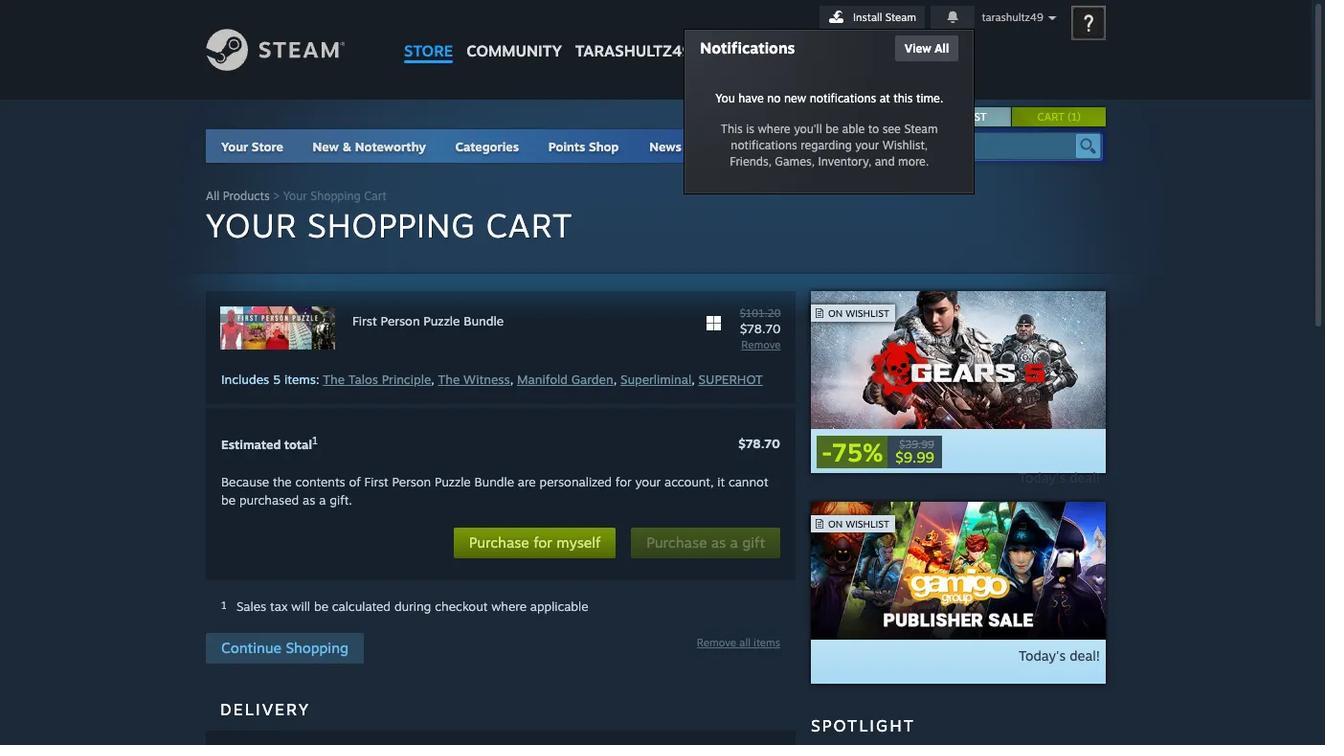 Task type: describe. For each thing, give the bounding box(es) containing it.
0 vertical spatial person
[[381, 313, 420, 329]]

includes 5 items: the talos principle , the witness , manifold garden , superliminal , superhot
[[221, 372, 763, 387]]

for inside the because the contents of first person puzzle bundle are personalized for your account, it cannot be purchased as a gift.
[[616, 474, 632, 490]]

of
[[349, 474, 361, 490]]

$39.99
[[900, 438, 935, 451]]

support link
[[753, 0, 836, 65]]

superhot
[[699, 372, 763, 387]]

4 , from the left
[[692, 372, 695, 387]]

continue shopping
[[221, 638, 349, 657]]

notifications
[[700, 38, 795, 57]]

2 today's deal! from the top
[[1019, 647, 1100, 664]]

labs link
[[697, 129, 756, 163]]

$101.20 $78.70 remove
[[740, 306, 781, 351]]

$101.20
[[740, 306, 781, 320]]

notifications inside the this is where you'll be able to see steam notifications regarding your wishlist, friends, games, inventory, and more.
[[731, 138, 798, 152]]

shop
[[589, 139, 619, 154]]

bundle inside the because the contents of first person puzzle bundle are personalized for your account, it cannot be purchased as a gift.
[[475, 474, 514, 490]]

no
[[767, 91, 781, 105]]

estimated total 1
[[221, 434, 318, 452]]

2 vertical spatial cart
[[486, 205, 573, 245]]

the talos principle link
[[323, 372, 431, 387]]

and
[[875, 154, 895, 169]]

1 vertical spatial $78.70
[[739, 436, 781, 451]]

items
[[754, 636, 781, 649]]

account,
[[665, 474, 714, 490]]

2 vertical spatial shopping
[[286, 638, 349, 657]]

2 the from the left
[[438, 372, 460, 387]]

applicable
[[530, 599, 589, 614]]

$9.99
[[896, 448, 935, 466]]

1 horizontal spatial tarashultz49
[[982, 11, 1044, 24]]

chat
[[706, 41, 746, 60]]

2 horizontal spatial cart
[[1038, 110, 1065, 124]]

your for for
[[635, 474, 661, 490]]

purchased
[[239, 493, 299, 508]]

categories
[[455, 139, 519, 154]]

superliminal
[[621, 372, 692, 387]]

community link
[[460, 0, 569, 69]]

purchase as a gift
[[647, 534, 765, 552]]

a inside the because the contents of first person puzzle bundle are personalized for your account, it cannot be purchased as a gift.
[[319, 493, 326, 508]]

1 vertical spatial as
[[711, 534, 726, 552]]

0 vertical spatial all
[[935, 41, 949, 56]]

the witness link
[[438, 372, 510, 387]]

search text field
[[923, 134, 1072, 159]]

able
[[842, 122, 865, 136]]

1 for (
[[1072, 110, 1077, 124]]

all
[[740, 636, 751, 649]]

manifold garden link
[[517, 372, 614, 387]]

will
[[291, 599, 310, 614]]

1 vertical spatial your
[[283, 189, 307, 203]]

1 today's deal! from the top
[[1019, 469, 1100, 486]]

includes
[[221, 372, 269, 387]]

points shop
[[548, 139, 619, 154]]

because the contents of first person puzzle bundle are personalized for your account, it cannot be purchased as a gift.
[[221, 474, 769, 508]]

gift
[[742, 534, 765, 552]]

purchase for purchase for myself
[[469, 534, 529, 552]]

steam inside the this is where you'll be able to see steam notifications regarding your wishlist, friends, games, inventory, and more.
[[904, 122, 938, 136]]

first person puzzle bundle link
[[352, 313, 504, 329]]

you
[[716, 91, 735, 105]]

>
[[273, 189, 280, 203]]

first inside the because the contents of first person puzzle bundle are personalized for your account, it cannot be purchased as a gift.
[[364, 474, 389, 490]]

news
[[650, 139, 682, 154]]

your for regarding
[[855, 138, 879, 152]]

tax
[[270, 599, 288, 614]]

1 sales tax will be calculated during checkout where applicable
[[221, 599, 589, 614]]

$78.70 inside $101.20 $78.70 remove
[[740, 321, 781, 336]]

install steam
[[853, 11, 917, 24]]

wishlist,
[[883, 138, 928, 152]]

0 vertical spatial bundle
[[464, 313, 504, 329]]

are
[[518, 474, 536, 490]]

store link
[[397, 0, 460, 69]]

garden
[[572, 372, 614, 387]]

(
[[1068, 110, 1072, 124]]

store
[[252, 139, 283, 154]]

during
[[394, 599, 431, 614]]

where inside the this is where you'll be able to see steam notifications regarding your wishlist, friends, games, inventory, and more.
[[758, 122, 791, 136]]

purchase for myself
[[469, 534, 601, 552]]

to
[[868, 122, 879, 136]]

all products >         your shopping cart your shopping cart
[[206, 189, 573, 245]]

1 , from the left
[[431, 372, 435, 387]]

wishlist link
[[915, 107, 1011, 126]]

view all
[[905, 41, 949, 56]]

see
[[883, 122, 901, 136]]

0 vertical spatial your
[[221, 139, 248, 154]]

principle
[[382, 372, 431, 387]]

install
[[853, 11, 883, 24]]

1 today's from the top
[[1019, 469, 1066, 486]]

continue
[[221, 638, 282, 657]]

talos
[[348, 372, 378, 387]]

this is where you'll be able to see steam notifications regarding your wishlist, friends, games, inventory, and more.
[[721, 122, 938, 169]]

superliminal link
[[621, 372, 692, 387]]

cannot
[[729, 474, 769, 490]]

remove inside $101.20 $78.70 remove
[[742, 338, 781, 351]]

regarding
[[801, 138, 852, 152]]

inventory,
[[818, 154, 872, 169]]

items:
[[284, 372, 319, 387]]

1 vertical spatial where
[[491, 599, 527, 614]]

1 deal! from the top
[[1070, 469, 1100, 486]]

3 , from the left
[[614, 372, 617, 387]]

your store link
[[221, 139, 283, 154]]

be for where
[[826, 122, 839, 136]]

store
[[404, 41, 453, 60]]

0 vertical spatial steam
[[886, 11, 917, 24]]

-75%
[[822, 437, 883, 467]]

purchase for myself link
[[454, 528, 616, 559]]

1 the from the left
[[323, 372, 345, 387]]



Task type: locate. For each thing, give the bounding box(es) containing it.
purchase for purchase as a gift
[[647, 534, 707, 552]]

time.
[[917, 91, 944, 105]]

0 horizontal spatial notifications
[[731, 138, 798, 152]]

for left myself
[[534, 534, 553, 552]]

0 vertical spatial tarashultz49
[[982, 11, 1044, 24]]

bundle
[[464, 313, 504, 329], [475, 474, 514, 490]]

1 inside the estimated total 1
[[312, 434, 318, 447]]

0 vertical spatial where
[[758, 122, 791, 136]]

your inside the because the contents of first person puzzle bundle are personalized for your account, it cannot be purchased as a gift.
[[635, 474, 661, 490]]

person up principle
[[381, 313, 420, 329]]

75%
[[833, 437, 883, 467]]

steam
[[886, 11, 917, 24], [904, 122, 938, 136]]

remove down $101.20
[[742, 338, 781, 351]]

notifications up friends, at the top of page
[[731, 138, 798, 152]]

cart         ( 1 )
[[1038, 110, 1081, 124]]

your down to on the right of page
[[855, 138, 879, 152]]

$39.99 $9.99
[[896, 438, 935, 466]]

personalized
[[540, 474, 612, 490]]

1 vertical spatial deal!
[[1070, 647, 1100, 664]]

all inside all products >         your shopping cart your shopping cart
[[206, 189, 220, 203]]

notifications
[[810, 91, 877, 105], [731, 138, 798, 152]]

0 vertical spatial a
[[319, 493, 326, 508]]

new
[[313, 139, 339, 154]]

your right >
[[283, 189, 307, 203]]

new & noteworthy link
[[313, 139, 426, 154]]

1 horizontal spatial 1
[[312, 434, 318, 447]]

0 horizontal spatial 1
[[221, 599, 227, 612]]

purchase inside purchase for myself link
[[469, 534, 529, 552]]

be up regarding on the top right of the page
[[826, 122, 839, 136]]

as left gift
[[711, 534, 726, 552]]

as down contents
[[303, 493, 315, 508]]

0 vertical spatial puzzle
[[424, 313, 460, 329]]

1 horizontal spatial be
[[314, 599, 329, 614]]

1 horizontal spatial where
[[758, 122, 791, 136]]

tarashultz49 link
[[569, 0, 699, 69]]

today's deal!
[[1019, 469, 1100, 486], [1019, 647, 1100, 664]]

1 purchase from the left
[[469, 534, 529, 552]]

0 vertical spatial cart
[[1038, 110, 1065, 124]]

0 horizontal spatial your
[[635, 474, 661, 490]]

1 for total
[[312, 434, 318, 447]]

0 horizontal spatial remove
[[697, 636, 737, 649]]

1 horizontal spatial all
[[935, 41, 949, 56]]

-
[[822, 437, 833, 467]]

as inside the because the contents of first person puzzle bundle are personalized for your account, it cannot be purchased as a gift.
[[303, 493, 315, 508]]

1 horizontal spatial your
[[855, 138, 879, 152]]

checkout
[[435, 599, 488, 614]]

$78.70 up cannot
[[739, 436, 781, 451]]

superhot link
[[699, 372, 763, 387]]

for
[[616, 474, 632, 490], [534, 534, 553, 552]]

1 vertical spatial 1
[[312, 434, 318, 447]]

steam up wishlist,
[[904, 122, 938, 136]]

chat link
[[699, 0, 753, 65]]

delivery
[[220, 699, 311, 719]]

0 vertical spatial your
[[855, 138, 879, 152]]

1 vertical spatial first
[[364, 474, 389, 490]]

2 horizontal spatial be
[[826, 122, 839, 136]]

1 horizontal spatial a
[[730, 534, 738, 552]]

1 up 'search' text field
[[1072, 110, 1077, 124]]

0 vertical spatial first
[[352, 313, 377, 329]]

0 horizontal spatial all
[[206, 189, 220, 203]]

2 today's from the top
[[1019, 647, 1066, 664]]

first person puzzle bundle
[[352, 313, 504, 329]]

0 vertical spatial $78.70
[[740, 321, 781, 336]]

remove link
[[742, 338, 781, 351]]

1 left sales
[[221, 599, 227, 612]]

your
[[855, 138, 879, 152], [635, 474, 661, 490]]

be inside the because the contents of first person puzzle bundle are personalized for your account, it cannot be purchased as a gift.
[[221, 493, 236, 508]]

labs
[[713, 139, 740, 154]]

noteworthy
[[355, 139, 426, 154]]

1 vertical spatial steam
[[904, 122, 938, 136]]

1 vertical spatial notifications
[[731, 138, 798, 152]]

for right personalized
[[616, 474, 632, 490]]

total
[[284, 437, 312, 452]]

1 horizontal spatial remove
[[742, 338, 781, 351]]

1 vertical spatial be
[[221, 493, 236, 508]]

1 vertical spatial puzzle
[[435, 474, 471, 490]]

2 , from the left
[[510, 372, 514, 387]]

2 horizontal spatial 1
[[1072, 110, 1077, 124]]

a down contents
[[319, 493, 326, 508]]

because
[[221, 474, 269, 490]]

1 vertical spatial person
[[392, 474, 431, 490]]

as
[[303, 493, 315, 508], [711, 534, 726, 552]]

your left account,
[[635, 474, 661, 490]]

person
[[381, 313, 420, 329], [392, 474, 431, 490]]

the
[[273, 474, 292, 490]]

$78.70 down $101.20
[[740, 321, 781, 336]]

myself
[[557, 534, 601, 552]]

1 vertical spatial tarashultz49
[[575, 41, 692, 60]]

0 horizontal spatial a
[[319, 493, 326, 508]]

your store
[[221, 139, 283, 154]]

products
[[223, 189, 270, 203]]

today's
[[1019, 469, 1066, 486], [1019, 647, 1066, 664]]

0 vertical spatial for
[[616, 474, 632, 490]]

, left "manifold"
[[510, 372, 514, 387]]

contents
[[295, 474, 345, 490]]

notifications up 'able'
[[810, 91, 877, 105]]

1 horizontal spatial notifications
[[810, 91, 877, 105]]

2 vertical spatial 1
[[221, 599, 227, 612]]

0 vertical spatial remove
[[742, 338, 781, 351]]

steam right install
[[886, 11, 917, 24]]

1 horizontal spatial purchase
[[647, 534, 707, 552]]

1 vertical spatial bundle
[[475, 474, 514, 490]]

1 vertical spatial today's
[[1019, 647, 1066, 664]]

remove all items link
[[697, 636, 781, 649]]

2 vertical spatial be
[[314, 599, 329, 614]]

1 vertical spatial remove
[[697, 636, 737, 649]]

1 vertical spatial your
[[635, 474, 661, 490]]

puzzle left are on the left bottom of page
[[435, 474, 471, 490]]

your down the products
[[206, 205, 297, 245]]

you'll
[[794, 122, 822, 136]]

your left the store
[[221, 139, 248, 154]]

0 horizontal spatial be
[[221, 493, 236, 508]]

the
[[323, 372, 345, 387], [438, 372, 460, 387]]

news link
[[634, 129, 697, 163]]

be for tax
[[314, 599, 329, 614]]

where right checkout
[[491, 599, 527, 614]]

continue shopping link
[[206, 633, 364, 663]]

1 vertical spatial today's deal!
[[1019, 647, 1100, 664]]

1 vertical spatial a
[[730, 534, 738, 552]]

person inside the because the contents of first person puzzle bundle are personalized for your account, it cannot be purchased as a gift.
[[392, 474, 431, 490]]

categories link
[[455, 139, 519, 154]]

0 horizontal spatial for
[[534, 534, 553, 552]]

bundle left are on the left bottom of page
[[475, 474, 514, 490]]

1 vertical spatial all
[[206, 189, 220, 203]]

bundle up witness
[[464, 313, 504, 329]]

the left talos
[[323, 372, 345, 387]]

estimated
[[221, 437, 281, 452]]

all right view
[[935, 41, 949, 56]]

you have no new notifications at this time.
[[716, 91, 944, 105]]

1 vertical spatial cart
[[364, 189, 387, 203]]

1
[[1072, 110, 1077, 124], [312, 434, 318, 447], [221, 599, 227, 612]]

community
[[467, 41, 562, 60]]

)
[[1077, 110, 1081, 124]]

1 horizontal spatial the
[[438, 372, 460, 387]]

puzzle
[[424, 313, 460, 329], [435, 474, 471, 490]]

0 horizontal spatial where
[[491, 599, 527, 614]]

sales
[[237, 599, 266, 614]]

0 vertical spatial notifications
[[810, 91, 877, 105]]

where right is
[[758, 122, 791, 136]]

new & noteworthy
[[313, 139, 426, 154]]

1 horizontal spatial cart
[[486, 205, 573, 245]]

0 horizontal spatial cart
[[364, 189, 387, 203]]

be right "will"
[[314, 599, 329, 614]]

person right of
[[392, 474, 431, 490]]

1 horizontal spatial as
[[711, 534, 726, 552]]

your inside the this is where you'll be able to see steam notifications regarding your wishlist, friends, games, inventory, and more.
[[855, 138, 879, 152]]

0 vertical spatial be
[[826, 122, 839, 136]]

at
[[880, 91, 890, 105]]

games,
[[775, 154, 815, 169]]

, left superhot
[[692, 372, 695, 387]]

5
[[273, 372, 281, 387]]

0 vertical spatial shopping
[[311, 189, 361, 203]]

a left gift
[[730, 534, 738, 552]]

first right of
[[364, 474, 389, 490]]

cart down new & noteworthy
[[364, 189, 387, 203]]

witness
[[464, 372, 510, 387]]

first up talos
[[352, 313, 377, 329]]

1 vertical spatial for
[[534, 534, 553, 552]]

1 horizontal spatial for
[[616, 474, 632, 490]]

2 purchase from the left
[[647, 534, 707, 552]]

shopping down new
[[311, 189, 361, 203]]

all left the products
[[206, 189, 220, 203]]

0 horizontal spatial as
[[303, 493, 315, 508]]

, left superliminal
[[614, 372, 617, 387]]

purchase down the because the contents of first person puzzle bundle are personalized for your account, it cannot be purchased as a gift.
[[469, 534, 529, 552]]

deal!
[[1070, 469, 1100, 486], [1070, 647, 1100, 664]]

cart down points
[[486, 205, 573, 245]]

wishlist
[[939, 110, 987, 124]]

cart left ( at the right of page
[[1038, 110, 1065, 124]]

puzzle inside the because the contents of first person puzzle bundle are personalized for your account, it cannot be purchased as a gift.
[[435, 474, 471, 490]]

puzzle up the witness link
[[424, 313, 460, 329]]

is
[[746, 122, 755, 136]]

support
[[759, 41, 829, 60]]

,
[[431, 372, 435, 387], [510, 372, 514, 387], [614, 372, 617, 387], [692, 372, 695, 387]]

this
[[721, 122, 743, 136]]

0 horizontal spatial tarashultz49
[[575, 41, 692, 60]]

be inside the this is where you'll be able to see steam notifications regarding your wishlist, friends, games, inventory, and more.
[[826, 122, 839, 136]]

0 vertical spatial as
[[303, 493, 315, 508]]

points shop link
[[533, 129, 634, 163]]

0 vertical spatial today's deal!
[[1019, 469, 1100, 486]]

have
[[739, 91, 764, 105]]

2 deal! from the top
[[1070, 647, 1100, 664]]

1 up contents
[[312, 434, 318, 447]]

0 vertical spatial today's
[[1019, 469, 1066, 486]]

, left the witness link
[[431, 372, 435, 387]]

remove left all
[[697, 636, 737, 649]]

manifold
[[517, 372, 568, 387]]

friends,
[[730, 154, 772, 169]]

0 horizontal spatial purchase
[[469, 534, 529, 552]]

purchase down account,
[[647, 534, 707, 552]]

the left witness
[[438, 372, 460, 387]]

1 inside 1 sales tax will be calculated during checkout where applicable
[[221, 599, 227, 612]]

0 vertical spatial deal!
[[1070, 469, 1100, 486]]

1 vertical spatial shopping
[[308, 205, 476, 245]]

install steam link
[[820, 6, 925, 29]]

2 vertical spatial your
[[206, 205, 297, 245]]

view
[[905, 41, 932, 56]]

spotlight
[[811, 715, 915, 736]]

be
[[826, 122, 839, 136], [221, 493, 236, 508], [314, 599, 329, 614]]

be down because
[[221, 493, 236, 508]]

shopping down "will"
[[286, 638, 349, 657]]

where
[[758, 122, 791, 136], [491, 599, 527, 614]]

it
[[718, 474, 725, 490]]

0 vertical spatial 1
[[1072, 110, 1077, 124]]

0 horizontal spatial the
[[323, 372, 345, 387]]

shopping down noteworthy
[[308, 205, 476, 245]]

&
[[342, 139, 352, 154]]



Task type: vqa. For each thing, say whether or not it's contained in the screenshot.
13, within the title: ready or not genre: action , adventure , indie developer: void interactive publisher: void interactive release date: dec 13, 2023 early access release date: dec 17, 2021
no



